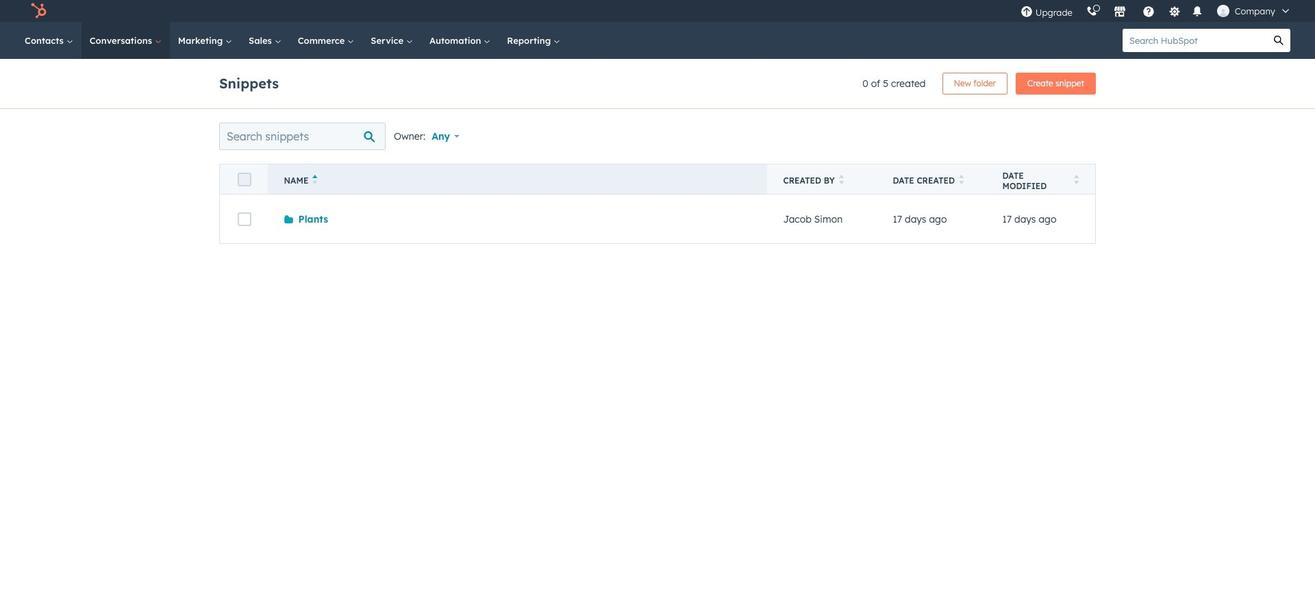 Task type: vqa. For each thing, say whether or not it's contained in the screenshot.
gawain1@gmail.com button
no



Task type: locate. For each thing, give the bounding box(es) containing it.
jacob simon image
[[1217, 5, 1230, 17]]

0 horizontal spatial press to sort. element
[[839, 175, 844, 186]]

marketplaces image
[[1114, 6, 1126, 19]]

ascending sort. press to sort descending. element
[[313, 175, 318, 186]]

0 horizontal spatial press to sort. image
[[839, 175, 844, 184]]

1 press to sort. element from the left
[[839, 175, 844, 186]]

1 horizontal spatial press to sort. image
[[959, 175, 964, 184]]

2 horizontal spatial press to sort. element
[[1074, 175, 1079, 186]]

press to sort. image
[[839, 175, 844, 184], [959, 175, 964, 184]]

banner
[[219, 69, 1096, 95]]

1 press to sort. image from the left
[[839, 175, 844, 184]]

press to sort. image
[[1074, 175, 1079, 184]]

press to sort. element
[[839, 175, 844, 186], [959, 175, 964, 186], [1074, 175, 1079, 186]]

menu
[[1014, 0, 1299, 22]]

1 horizontal spatial press to sort. element
[[959, 175, 964, 186]]

2 press to sort. element from the left
[[959, 175, 964, 186]]

3 press to sort. element from the left
[[1074, 175, 1079, 186]]



Task type: describe. For each thing, give the bounding box(es) containing it.
Search HubSpot search field
[[1123, 29, 1268, 52]]

2 press to sort. image from the left
[[959, 175, 964, 184]]

Search search field
[[219, 123, 386, 150]]

ascending sort. press to sort descending. image
[[313, 175, 318, 184]]



